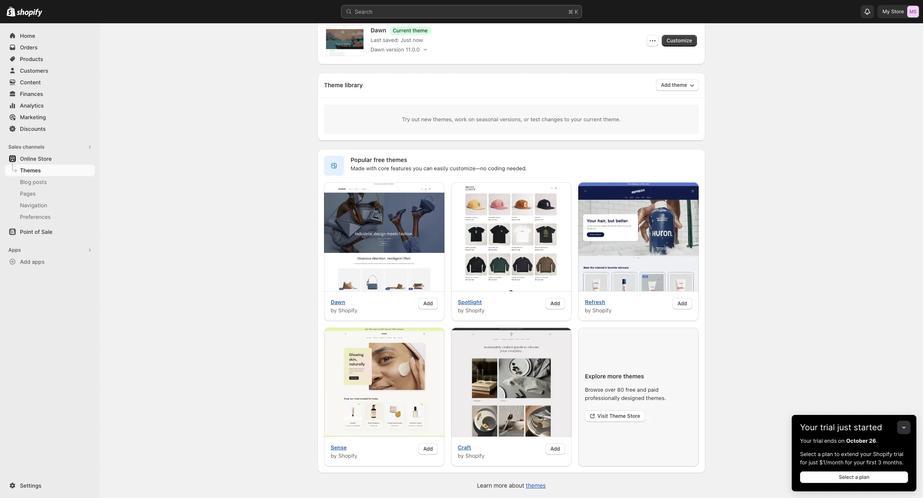 Task type: locate. For each thing, give the bounding box(es) containing it.
select a plan link
[[801, 472, 909, 484]]

1 your from the top
[[801, 423, 819, 433]]

select inside select a plan to extend your shopify trial for just $1/month for your first 3 months.
[[801, 451, 817, 458]]

shopify
[[874, 451, 893, 458]]

search
[[355, 8, 373, 15]]

0 horizontal spatial a
[[818, 451, 821, 458]]

pages link
[[5, 188, 95, 200]]

online store link
[[5, 153, 95, 165]]

k
[[575, 8, 579, 15]]

your up the your trial ends on october 26 .
[[801, 423, 819, 433]]

preferences
[[20, 214, 51, 220]]

months.
[[884, 459, 904, 466]]

apps button
[[5, 244, 95, 256]]

just inside select a plan to extend your shopify trial for just $1/month for your first 3 months.
[[809, 459, 819, 466]]

sales
[[8, 144, 21, 150]]

posts
[[33, 179, 47, 185]]

0 vertical spatial just
[[838, 423, 852, 433]]

1 vertical spatial trial
[[814, 438, 823, 444]]

your
[[861, 451, 872, 458], [854, 459, 866, 466]]

0 vertical spatial trial
[[821, 423, 836, 433]]

for
[[801, 459, 808, 466], [846, 459, 853, 466]]

1 vertical spatial store
[[38, 155, 52, 162]]

1 vertical spatial a
[[856, 474, 859, 481]]

content link
[[5, 77, 95, 88]]

1 vertical spatial plan
[[860, 474, 870, 481]]

shopify image
[[7, 7, 15, 17], [17, 9, 43, 17]]

trial inside your trial just started dropdown button
[[821, 423, 836, 433]]

of
[[35, 229, 40, 235]]

my store image
[[908, 6, 920, 17]]

1 horizontal spatial a
[[856, 474, 859, 481]]

sale
[[41, 229, 52, 235]]

0 vertical spatial your
[[801, 423, 819, 433]]

preferences link
[[5, 211, 95, 223]]

1 vertical spatial your
[[801, 438, 812, 444]]

2 for from the left
[[846, 459, 853, 466]]

customers
[[20, 67, 48, 74]]

1 horizontal spatial store
[[892, 8, 905, 15]]

add
[[20, 259, 30, 265]]

first
[[867, 459, 877, 466]]

a inside select a plan to extend your shopify trial for just $1/month for your first 3 months.
[[818, 451, 821, 458]]

marketing link
[[5, 111, 95, 123]]

october
[[847, 438, 869, 444]]

26
[[870, 438, 877, 444]]

0 horizontal spatial shopify image
[[7, 7, 15, 17]]

your trial just started button
[[792, 415, 917, 433]]

apps
[[32, 259, 45, 265]]

1 vertical spatial your
[[854, 459, 866, 466]]

1 horizontal spatial plan
[[860, 474, 870, 481]]

0 horizontal spatial just
[[809, 459, 819, 466]]

0 horizontal spatial for
[[801, 459, 808, 466]]

0 vertical spatial select
[[801, 451, 817, 458]]

content
[[20, 79, 41, 86]]

⌘
[[569, 8, 574, 15]]

just
[[838, 423, 852, 433], [809, 459, 819, 466]]

just left $1/month
[[809, 459, 819, 466]]

trial left ends
[[814, 438, 823, 444]]

select for select a plan
[[839, 474, 855, 481]]

select left to
[[801, 451, 817, 458]]

0 horizontal spatial store
[[38, 155, 52, 162]]

2 vertical spatial trial
[[895, 451, 904, 458]]

0 horizontal spatial plan
[[823, 451, 834, 458]]

2 your from the top
[[801, 438, 812, 444]]

plan inside select a plan to extend your shopify trial for just $1/month for your first 3 months.
[[823, 451, 834, 458]]

1 horizontal spatial for
[[846, 459, 853, 466]]

your trial just started
[[801, 423, 883, 433]]

point
[[20, 229, 33, 235]]

for down "extend"
[[846, 459, 853, 466]]

plan for select a plan to extend your shopify trial for just $1/month for your first 3 months.
[[823, 451, 834, 458]]

discounts link
[[5, 123, 95, 135]]

sales channels
[[8, 144, 45, 150]]

your left first
[[854, 459, 866, 466]]

a
[[818, 451, 821, 458], [856, 474, 859, 481]]

your
[[801, 423, 819, 433], [801, 438, 812, 444]]

store up themes link
[[38, 155, 52, 162]]

for left $1/month
[[801, 459, 808, 466]]

your for your trial ends on october 26 .
[[801, 438, 812, 444]]

just up on
[[838, 423, 852, 433]]

1 vertical spatial select
[[839, 474, 855, 481]]

1 horizontal spatial select
[[839, 474, 855, 481]]

store
[[892, 8, 905, 15], [38, 155, 52, 162]]

plan down first
[[860, 474, 870, 481]]

trial
[[821, 423, 836, 433], [814, 438, 823, 444], [895, 451, 904, 458]]

0 horizontal spatial select
[[801, 451, 817, 458]]

your inside dropdown button
[[801, 423, 819, 433]]

0 vertical spatial plan
[[823, 451, 834, 458]]

settings link
[[5, 480, 95, 492]]

select down select a plan to extend your shopify trial for just $1/month for your first 3 months.
[[839, 474, 855, 481]]

1 horizontal spatial shopify image
[[17, 9, 43, 17]]

finances link
[[5, 88, 95, 100]]

a up $1/month
[[818, 451, 821, 458]]

select
[[801, 451, 817, 458], [839, 474, 855, 481]]

0 vertical spatial store
[[892, 8, 905, 15]]

1 horizontal spatial just
[[838, 423, 852, 433]]

blog
[[20, 179, 31, 185]]

0 vertical spatial a
[[818, 451, 821, 458]]

select a plan
[[839, 474, 870, 481]]

trial up months.
[[895, 451, 904, 458]]

just inside your trial just started dropdown button
[[838, 423, 852, 433]]

trial inside select a plan to extend your shopify trial for just $1/month for your first 3 months.
[[895, 451, 904, 458]]

settings
[[20, 483, 41, 489]]

trial up ends
[[821, 423, 836, 433]]

home
[[20, 32, 35, 39]]

1 vertical spatial just
[[809, 459, 819, 466]]

1 for from the left
[[801, 459, 808, 466]]

your left ends
[[801, 438, 812, 444]]

orders
[[20, 44, 38, 51]]

plan up $1/month
[[823, 451, 834, 458]]

navigation link
[[5, 200, 95, 211]]

blog posts link
[[5, 176, 95, 188]]

plan
[[823, 451, 834, 458], [860, 474, 870, 481]]

a for select a plan
[[856, 474, 859, 481]]

store right the my
[[892, 8, 905, 15]]

trial for just
[[821, 423, 836, 433]]

your up first
[[861, 451, 872, 458]]

a down select a plan to extend your shopify trial for just $1/month for your first 3 months.
[[856, 474, 859, 481]]



Task type: vqa. For each thing, say whether or not it's contained in the screenshot.
26
yes



Task type: describe. For each thing, give the bounding box(es) containing it.
navigation
[[20, 202, 47, 209]]

products
[[20, 56, 43, 62]]

a for select a plan to extend your shopify trial for just $1/month for your first 3 months.
[[818, 451, 821, 458]]

my store
[[883, 8, 905, 15]]

0 vertical spatial your
[[861, 451, 872, 458]]

pages
[[20, 190, 36, 197]]

products link
[[5, 53, 95, 65]]

themes
[[20, 167, 41, 174]]

channels
[[23, 144, 45, 150]]

point of sale
[[20, 229, 52, 235]]

add apps button
[[5, 256, 95, 268]]

add apps
[[20, 259, 45, 265]]

my
[[883, 8, 891, 15]]

home link
[[5, 30, 95, 42]]

your trial just started element
[[792, 437, 917, 492]]

customers link
[[5, 65, 95, 77]]

analytics
[[20, 102, 44, 109]]

online store
[[20, 155, 52, 162]]

analytics link
[[5, 100, 95, 111]]

point of sale link
[[5, 226, 95, 238]]

point of sale button
[[0, 226, 100, 238]]

apps
[[8, 247, 21, 253]]

online
[[20, 155, 36, 162]]

store for my store
[[892, 8, 905, 15]]

.
[[877, 438, 878, 444]]

finances
[[20, 91, 43, 97]]

orders link
[[5, 42, 95, 53]]

$1/month
[[820, 459, 844, 466]]

select a plan to extend your shopify trial for just $1/month for your first 3 months.
[[801, 451, 904, 466]]

themes link
[[5, 165, 95, 176]]

extend
[[842, 451, 859, 458]]

your trial ends on october 26 .
[[801, 438, 878, 444]]

to
[[835, 451, 840, 458]]

marketing
[[20, 114, 46, 121]]

blog posts
[[20, 179, 47, 185]]

sales channels button
[[5, 141, 95, 153]]

trial for ends
[[814, 438, 823, 444]]

started
[[854, 423, 883, 433]]

your for your trial just started
[[801, 423, 819, 433]]

3
[[879, 459, 882, 466]]

discounts
[[20, 126, 46, 132]]

store for online store
[[38, 155, 52, 162]]

select for select a plan to extend your shopify trial for just $1/month for your first 3 months.
[[801, 451, 817, 458]]

on
[[839, 438, 845, 444]]

plan for select a plan
[[860, 474, 870, 481]]

ends
[[825, 438, 837, 444]]

⌘ k
[[569, 8, 579, 15]]



